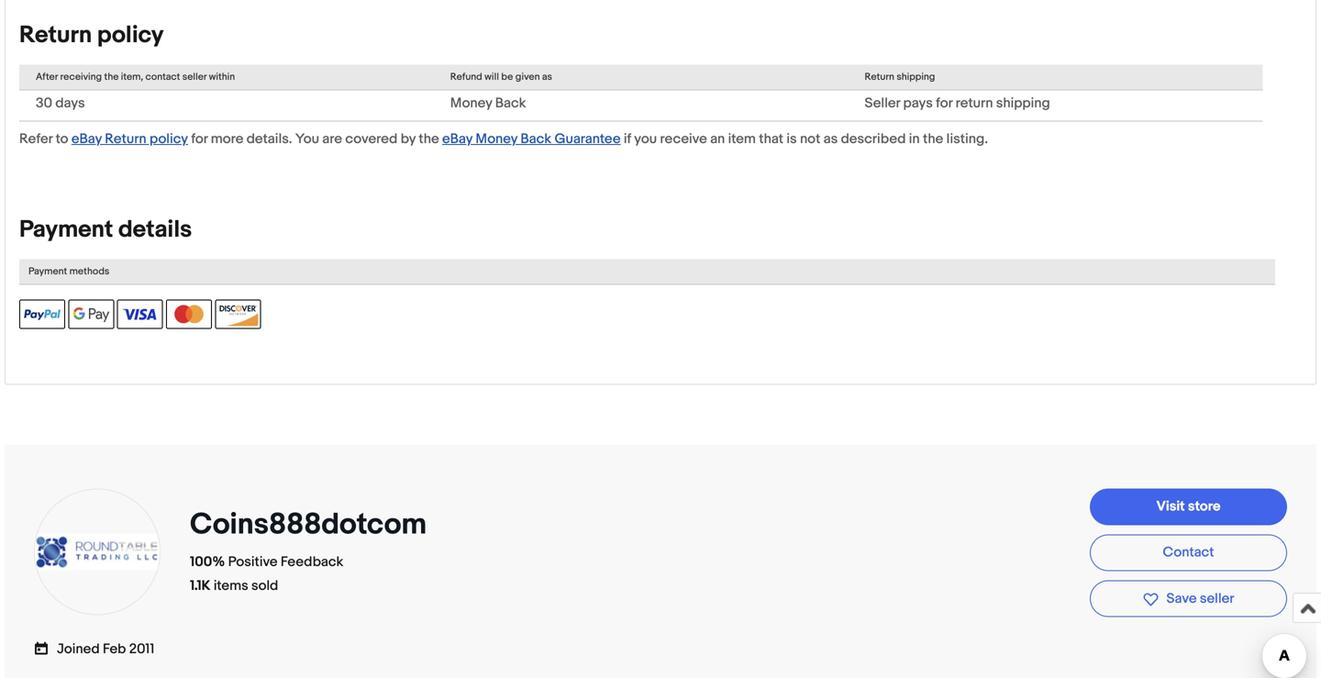 Task type: locate. For each thing, give the bounding box(es) containing it.
return
[[19, 21, 92, 50], [865, 71, 895, 83], [105, 131, 146, 147]]

shipping
[[897, 71, 935, 83], [996, 95, 1050, 112]]

1 vertical spatial shipping
[[996, 95, 1050, 112]]

for right pays
[[936, 95, 953, 112]]

return up after
[[19, 21, 92, 50]]

return policy
[[19, 21, 164, 50]]

details.
[[247, 131, 292, 147]]

1 vertical spatial for
[[191, 131, 208, 147]]

0 horizontal spatial shipping
[[897, 71, 935, 83]]

1 horizontal spatial ebay
[[442, 131, 473, 147]]

1 horizontal spatial as
[[824, 131, 838, 147]]

more
[[211, 131, 244, 147]]

an
[[710, 131, 725, 147]]

payment methods
[[28, 266, 110, 278]]

coins888dotcom
[[190, 507, 427, 543]]

payment for payment details
[[19, 216, 113, 244]]

2 vertical spatial return
[[105, 131, 146, 147]]

for
[[936, 95, 953, 112], [191, 131, 208, 147]]

are
[[322, 131, 342, 147]]

return up seller
[[865, 71, 895, 83]]

money
[[450, 95, 492, 112], [476, 131, 518, 147]]

1 horizontal spatial seller
[[1200, 591, 1235, 607]]

to
[[56, 131, 68, 147]]

0 vertical spatial back
[[495, 95, 526, 112]]

details
[[118, 216, 192, 244]]

0 vertical spatial payment
[[19, 216, 113, 244]]

0 horizontal spatial ebay
[[71, 131, 102, 147]]

0 horizontal spatial for
[[191, 131, 208, 147]]

1.1k
[[190, 578, 211, 594]]

seller
[[182, 71, 207, 83], [1200, 591, 1235, 607]]

ebay down the money back
[[442, 131, 473, 147]]

given
[[515, 71, 540, 83]]

back left guarantee
[[521, 131, 552, 147]]

be
[[501, 71, 513, 83]]

0 horizontal spatial as
[[542, 71, 552, 83]]

policy
[[97, 21, 164, 50], [150, 131, 188, 147]]

seller right save
[[1200, 591, 1235, 607]]

refer
[[19, 131, 53, 147]]

save seller button
[[1090, 580, 1288, 617]]

2 horizontal spatial return
[[865, 71, 895, 83]]

shipping up pays
[[897, 71, 935, 83]]

seller pays for return shipping
[[865, 95, 1050, 112]]

as right not
[[824, 131, 838, 147]]

return down item,
[[105, 131, 146, 147]]

the
[[104, 71, 119, 83], [419, 131, 439, 147], [923, 131, 944, 147]]

refund
[[450, 71, 482, 83]]

1 horizontal spatial for
[[936, 95, 953, 112]]

as
[[542, 71, 552, 83], [824, 131, 838, 147]]

seller left within
[[182, 71, 207, 83]]

1 vertical spatial return
[[865, 71, 895, 83]]

0 vertical spatial return
[[19, 21, 92, 50]]

0 horizontal spatial return
[[19, 21, 92, 50]]

money down refund
[[450, 95, 492, 112]]

0 vertical spatial as
[[542, 71, 552, 83]]

in
[[909, 131, 920, 147]]

0 vertical spatial money
[[450, 95, 492, 112]]

payment details
[[19, 216, 192, 244]]

refer to ebay return policy for more details. you are covered by the ebay money back guarantee if you receive an item that is not as described in the listing.
[[19, 131, 988, 147]]

payment up payment methods
[[19, 216, 113, 244]]

return for return policy
[[19, 21, 92, 50]]

the right 'by'
[[419, 131, 439, 147]]

positive
[[228, 554, 278, 570]]

refund will be given as
[[450, 71, 552, 83]]

1 vertical spatial money
[[476, 131, 518, 147]]

1 ebay from the left
[[71, 131, 102, 147]]

described
[[841, 131, 906, 147]]

google pay image
[[68, 300, 114, 329]]

the left item,
[[104, 71, 119, 83]]

0 horizontal spatial the
[[104, 71, 119, 83]]

paypal image
[[19, 300, 65, 329]]

days
[[55, 95, 85, 112]]

after receiving the item, contact seller within
[[36, 71, 235, 83]]

not
[[800, 131, 821, 147]]

shipping right return
[[996, 95, 1050, 112]]

return shipping
[[865, 71, 935, 83]]

1 vertical spatial payment
[[28, 266, 67, 278]]

as right given
[[542, 71, 552, 83]]

1 horizontal spatial shipping
[[996, 95, 1050, 112]]

will
[[485, 71, 499, 83]]

policy up item,
[[97, 21, 164, 50]]

save seller
[[1167, 591, 1235, 607]]

you
[[295, 131, 319, 147]]

payment left 'methods'
[[28, 266, 67, 278]]

feb
[[103, 641, 126, 658]]

for left more
[[191, 131, 208, 147]]

the right in
[[923, 131, 944, 147]]

0 vertical spatial seller
[[182, 71, 207, 83]]

ebay right to
[[71, 131, 102, 147]]

back down be
[[495, 95, 526, 112]]

seller
[[865, 95, 900, 112]]

1 vertical spatial seller
[[1200, 591, 1235, 607]]

contact link
[[1090, 535, 1288, 571]]

payment for payment methods
[[28, 266, 67, 278]]

seller inside button
[[1200, 591, 1235, 607]]

2 ebay from the left
[[442, 131, 473, 147]]

covered
[[345, 131, 398, 147]]

visa image
[[117, 300, 163, 329]]

payment
[[19, 216, 113, 244], [28, 266, 67, 278]]

back
[[495, 95, 526, 112], [521, 131, 552, 147]]

money down the money back
[[476, 131, 518, 147]]

policy left more
[[150, 131, 188, 147]]

ebay return policy link
[[71, 131, 188, 147]]

ebay
[[71, 131, 102, 147], [442, 131, 473, 147]]

100%
[[190, 554, 225, 570]]



Task type: describe. For each thing, give the bounding box(es) containing it.
2011
[[129, 641, 154, 658]]

items
[[214, 578, 248, 594]]

visit
[[1157, 498, 1185, 515]]

feedback
[[281, 554, 344, 570]]

guarantee
[[555, 131, 621, 147]]

coins888dotcom image
[[33, 534, 162, 570]]

1 horizontal spatial the
[[419, 131, 439, 147]]

within
[[209, 71, 235, 83]]

return
[[956, 95, 993, 112]]

item
[[728, 131, 756, 147]]

methods
[[69, 266, 110, 278]]

2 horizontal spatial the
[[923, 131, 944, 147]]

receiving
[[60, 71, 102, 83]]

0 vertical spatial shipping
[[897, 71, 935, 83]]

coins888dotcom link
[[190, 507, 433, 543]]

by
[[401, 131, 416, 147]]

0 horizontal spatial seller
[[182, 71, 207, 83]]

100% positive feedback 1.1k items sold
[[190, 554, 344, 594]]

is
[[787, 131, 797, 147]]

return for return shipping
[[865, 71, 895, 83]]

joined
[[57, 641, 100, 658]]

1 vertical spatial as
[[824, 131, 838, 147]]

master card image
[[166, 300, 212, 329]]

store
[[1188, 498, 1221, 515]]

30
[[36, 95, 52, 112]]

contact
[[145, 71, 180, 83]]

receive
[[660, 131, 707, 147]]

contact
[[1163, 544, 1215, 561]]

0 vertical spatial for
[[936, 95, 953, 112]]

save
[[1167, 591, 1197, 607]]

visit store
[[1157, 498, 1221, 515]]

sold
[[251, 578, 278, 594]]

pays
[[903, 95, 933, 112]]

1 horizontal spatial return
[[105, 131, 146, 147]]

discover image
[[215, 300, 261, 329]]

item,
[[121, 71, 143, 83]]

ebay money back guarantee link
[[442, 131, 621, 147]]

30 days
[[36, 95, 85, 112]]

visit store link
[[1090, 489, 1288, 525]]

listing.
[[947, 131, 988, 147]]

0 vertical spatial policy
[[97, 21, 164, 50]]

joined feb 2011
[[57, 641, 154, 658]]

1 vertical spatial policy
[[150, 131, 188, 147]]

text__icon wrapper image
[[34, 640, 57, 656]]

if
[[624, 131, 631, 147]]

that
[[759, 131, 784, 147]]

you
[[634, 131, 657, 147]]

1 vertical spatial back
[[521, 131, 552, 147]]

after
[[36, 71, 58, 83]]

money back
[[450, 95, 526, 112]]



Task type: vqa. For each thing, say whether or not it's contained in the screenshot.
the Payment corresponding to Payment details
yes



